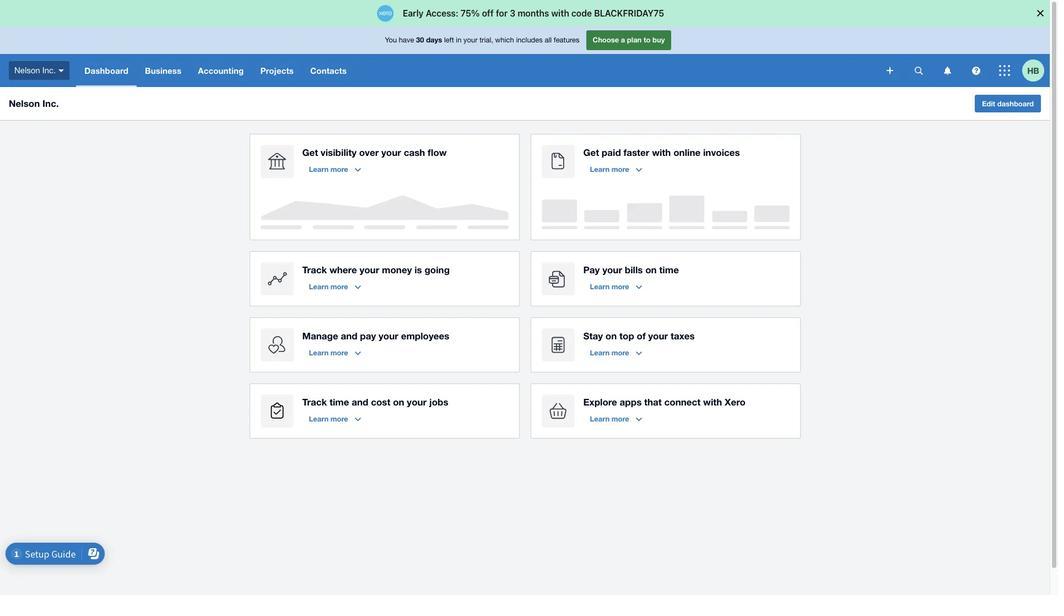 Task type: locate. For each thing, give the bounding box(es) containing it.
time left cost at the left of page
[[330, 397, 349, 408]]

learn down the explore in the bottom right of the page
[[590, 415, 610, 424]]

nelson inc.
[[14, 65, 56, 75], [9, 98, 59, 109]]

1 get from the left
[[303, 147, 318, 158]]

more down 'pay your bills on time'
[[612, 282, 630, 291]]

learn more down pay
[[590, 282, 630, 291]]

on
[[646, 264, 657, 276], [606, 330, 617, 342], [393, 397, 405, 408]]

learn more for apps
[[590, 415, 630, 424]]

left
[[445, 36, 454, 44]]

learn down the manage
[[309, 349, 329, 357]]

your right where
[[360, 264, 380, 276]]

employees icon image
[[261, 329, 294, 362]]

xero
[[725, 397, 746, 408]]

1 horizontal spatial with
[[704, 397, 723, 408]]

learn right the track money icon
[[309, 282, 329, 291]]

get left paid
[[584, 147, 600, 158]]

that
[[645, 397, 662, 408]]

learn more
[[309, 165, 348, 174], [590, 165, 630, 174], [309, 282, 348, 291], [590, 282, 630, 291], [309, 349, 348, 357], [590, 349, 630, 357], [309, 415, 348, 424], [590, 415, 630, 424]]

1 vertical spatial on
[[606, 330, 617, 342]]

2 vertical spatial on
[[393, 397, 405, 408]]

connect
[[665, 397, 701, 408]]

track
[[303, 264, 327, 276], [303, 397, 327, 408]]

banner
[[0, 26, 1051, 87]]

online
[[674, 147, 701, 158]]

svg image
[[1000, 65, 1011, 76], [945, 66, 952, 75], [973, 66, 981, 75], [887, 67, 894, 74]]

track for track time and cost on your jobs
[[303, 397, 327, 408]]

invoices icon image
[[542, 145, 575, 178]]

1 vertical spatial and
[[352, 397, 369, 408]]

learn more down visibility
[[309, 165, 348, 174]]

0 vertical spatial nelson inc.
[[14, 65, 56, 75]]

0 horizontal spatial on
[[393, 397, 405, 408]]

stay on top of your taxes
[[584, 330, 695, 342]]

learn more down the manage
[[309, 349, 348, 357]]

more for on
[[612, 349, 630, 357]]

learn more button down top
[[584, 344, 649, 362]]

2 track from the top
[[303, 397, 327, 408]]

nelson inc. inside "nelson inc." popup button
[[14, 65, 56, 75]]

learn more down stay
[[590, 349, 630, 357]]

get
[[303, 147, 318, 158], [584, 147, 600, 158]]

your left jobs
[[407, 397, 427, 408]]

your right in at the left top of the page
[[464, 36, 478, 44]]

0 horizontal spatial get
[[303, 147, 318, 158]]

get paid faster with online invoices
[[584, 147, 741, 158]]

learn more for where
[[309, 282, 348, 291]]

learn more down where
[[309, 282, 348, 291]]

learn more down the explore in the bottom right of the page
[[590, 415, 630, 424]]

get visibility over your cash flow
[[303, 147, 447, 158]]

track right projects icon
[[303, 397, 327, 408]]

all
[[545, 36, 552, 44]]

your
[[464, 36, 478, 44], [382, 147, 401, 158], [360, 264, 380, 276], [603, 264, 623, 276], [379, 330, 399, 342], [649, 330, 669, 342], [407, 397, 427, 408]]

more for apps
[[612, 415, 630, 424]]

and
[[341, 330, 358, 342], [352, 397, 369, 408]]

banking preview line graph image
[[261, 196, 509, 229]]

time
[[660, 264, 679, 276], [330, 397, 349, 408]]

learn more button down where
[[303, 278, 368, 296]]

track left where
[[303, 264, 327, 276]]

more down visibility
[[331, 165, 348, 174]]

buy
[[653, 35, 665, 44]]

learn down visibility
[[309, 165, 329, 174]]

learn more button down paid
[[584, 161, 649, 178]]

more down where
[[331, 282, 348, 291]]

manage and pay your employees
[[303, 330, 450, 342]]

learn more button down track time and cost on your jobs
[[303, 410, 368, 428]]

0 vertical spatial and
[[341, 330, 358, 342]]

learn
[[309, 165, 329, 174], [590, 165, 610, 174], [309, 282, 329, 291], [590, 282, 610, 291], [309, 349, 329, 357], [590, 349, 610, 357], [309, 415, 329, 424], [590, 415, 610, 424]]

a
[[621, 35, 626, 44]]

more down top
[[612, 349, 630, 357]]

1 horizontal spatial on
[[606, 330, 617, 342]]

0 vertical spatial nelson
[[14, 65, 40, 75]]

more down paid
[[612, 165, 630, 174]]

dashboard
[[998, 99, 1035, 108]]

learn more down track time and cost on your jobs
[[309, 415, 348, 424]]

pay
[[584, 264, 600, 276]]

learn more down paid
[[590, 165, 630, 174]]

and left pay at left bottom
[[341, 330, 358, 342]]

on right bills
[[646, 264, 657, 276]]

learn more button down visibility
[[303, 161, 368, 178]]

where
[[330, 264, 357, 276]]

learn more button for time
[[303, 410, 368, 428]]

0 vertical spatial track
[[303, 264, 327, 276]]

with left xero
[[704, 397, 723, 408]]

0 vertical spatial on
[[646, 264, 657, 276]]

1 horizontal spatial get
[[584, 147, 600, 158]]

features
[[554, 36, 580, 44]]

nelson inside popup button
[[14, 65, 40, 75]]

learn down paid
[[590, 165, 610, 174]]

dialog
[[0, 0, 1059, 26]]

more for your
[[612, 282, 630, 291]]

inc.
[[42, 65, 56, 75], [43, 98, 59, 109]]

time right bills
[[660, 264, 679, 276]]

and left cost at the left of page
[[352, 397, 369, 408]]

you
[[385, 36, 397, 44]]

more down the manage
[[331, 349, 348, 357]]

learn for on
[[590, 349, 610, 357]]

pay your bills on time
[[584, 264, 679, 276]]

learn for and
[[309, 349, 329, 357]]

1 track from the top
[[303, 264, 327, 276]]

with
[[653, 147, 671, 158], [704, 397, 723, 408]]

learn more button for visibility
[[303, 161, 368, 178]]

on left top
[[606, 330, 617, 342]]

accounting
[[198, 66, 244, 76]]

edit dashboard button
[[976, 95, 1042, 113]]

learn more button for on
[[584, 344, 649, 362]]

more down apps
[[612, 415, 630, 424]]

edit dashboard
[[983, 99, 1035, 108]]

learn more button
[[303, 161, 368, 178], [584, 161, 649, 178], [303, 278, 368, 296], [584, 278, 649, 296], [303, 344, 368, 362], [584, 344, 649, 362], [303, 410, 368, 428], [584, 410, 649, 428]]

1 horizontal spatial svg image
[[915, 66, 924, 75]]

1 vertical spatial time
[[330, 397, 349, 408]]

svg image
[[915, 66, 924, 75], [59, 69, 64, 72]]

over
[[359, 147, 379, 158]]

0 horizontal spatial svg image
[[59, 69, 64, 72]]

more for paid
[[612, 165, 630, 174]]

navigation
[[76, 54, 880, 87]]

in
[[456, 36, 462, 44]]

more down track time and cost on your jobs
[[331, 415, 348, 424]]

going
[[425, 264, 450, 276]]

0 vertical spatial inc.
[[42, 65, 56, 75]]

get left visibility
[[303, 147, 318, 158]]

inc. inside "nelson inc." popup button
[[42, 65, 56, 75]]

nelson
[[14, 65, 40, 75], [9, 98, 40, 109]]

learn more button down 'pay your bills on time'
[[584, 278, 649, 296]]

learn down stay
[[590, 349, 610, 357]]

learn more button down the manage
[[303, 344, 368, 362]]

choose a plan to buy
[[593, 35, 665, 44]]

dashboard link
[[76, 54, 137, 87]]

learn more button for where
[[303, 278, 368, 296]]

learn down pay
[[590, 282, 610, 291]]

0 vertical spatial with
[[653, 147, 671, 158]]

learn right projects icon
[[309, 415, 329, 424]]

with right faster on the top right of page
[[653, 147, 671, 158]]

of
[[637, 330, 646, 342]]

which
[[496, 36, 514, 44]]

2 horizontal spatial on
[[646, 264, 657, 276]]

your right pay at left bottom
[[379, 330, 399, 342]]

cash
[[404, 147, 425, 158]]

edit
[[983, 99, 996, 108]]

learn more button for paid
[[584, 161, 649, 178]]

on right cost at the left of page
[[393, 397, 405, 408]]

0 horizontal spatial time
[[330, 397, 349, 408]]

is
[[415, 264, 422, 276]]

more
[[331, 165, 348, 174], [612, 165, 630, 174], [331, 282, 348, 291], [612, 282, 630, 291], [331, 349, 348, 357], [612, 349, 630, 357], [331, 415, 348, 424], [612, 415, 630, 424]]

more for visibility
[[331, 165, 348, 174]]

hb button
[[1023, 54, 1051, 87]]

contacts button
[[302, 54, 355, 87]]

learn more for and
[[309, 349, 348, 357]]

navigation containing dashboard
[[76, 54, 880, 87]]

get for get visibility over your cash flow
[[303, 147, 318, 158]]

svg image inside "nelson inc." popup button
[[59, 69, 64, 72]]

explore apps that connect with xero
[[584, 397, 746, 408]]

1 horizontal spatial time
[[660, 264, 679, 276]]

1 vertical spatial track
[[303, 397, 327, 408]]

learn more button down apps
[[584, 410, 649, 428]]

1 vertical spatial nelson inc.
[[9, 98, 59, 109]]

1 vertical spatial with
[[704, 397, 723, 408]]

accounting button
[[190, 54, 252, 87]]

jobs
[[430, 397, 449, 408]]

2 get from the left
[[584, 147, 600, 158]]

learn more for paid
[[590, 165, 630, 174]]



Task type: vqa. For each thing, say whether or not it's contained in the screenshot.
NELSON INC. popup button
yes



Task type: describe. For each thing, give the bounding box(es) containing it.
learn for visibility
[[309, 165, 329, 174]]

employees
[[401, 330, 450, 342]]

paid
[[602, 147, 621, 158]]

invoices
[[704, 147, 741, 158]]

apps
[[620, 397, 642, 408]]

learn more button for and
[[303, 344, 368, 362]]

choose
[[593, 35, 619, 44]]

learn for paid
[[590, 165, 610, 174]]

have
[[399, 36, 414, 44]]

nelson inc. button
[[0, 54, 76, 87]]

your right pay
[[603, 264, 623, 276]]

learn more for time
[[309, 415, 348, 424]]

bills
[[625, 264, 643, 276]]

learn more for on
[[590, 349, 630, 357]]

30
[[416, 35, 424, 44]]

visibility
[[321, 147, 357, 158]]

business button
[[137, 54, 190, 87]]

bills icon image
[[542, 263, 575, 296]]

learn for time
[[309, 415, 329, 424]]

track money icon image
[[261, 263, 294, 296]]

banner containing hb
[[0, 26, 1051, 87]]

learn for your
[[590, 282, 610, 291]]

learn more button for apps
[[584, 410, 649, 428]]

pay
[[360, 330, 376, 342]]

projects icon image
[[261, 395, 294, 428]]

add-ons icon image
[[542, 395, 575, 428]]

your inside you have 30 days left in your trial, which includes all features
[[464, 36, 478, 44]]

business
[[145, 66, 182, 76]]

your right of
[[649, 330, 669, 342]]

learn for where
[[309, 282, 329, 291]]

1 vertical spatial nelson
[[9, 98, 40, 109]]

faster
[[624, 147, 650, 158]]

to
[[644, 35, 651, 44]]

learn for apps
[[590, 415, 610, 424]]

you have 30 days left in your trial, which includes all features
[[385, 35, 580, 44]]

includes
[[516, 36, 543, 44]]

taxes
[[671, 330, 695, 342]]

more for time
[[331, 415, 348, 424]]

explore
[[584, 397, 618, 408]]

days
[[426, 35, 443, 44]]

track where your money is going
[[303, 264, 450, 276]]

manage
[[303, 330, 338, 342]]

banking icon image
[[261, 145, 294, 178]]

hb
[[1028, 65, 1040, 75]]

learn more button for your
[[584, 278, 649, 296]]

track time and cost on your jobs
[[303, 397, 449, 408]]

track for track where your money is going
[[303, 264, 327, 276]]

dashboard
[[85, 66, 129, 76]]

money
[[382, 264, 412, 276]]

1 vertical spatial inc.
[[43, 98, 59, 109]]

more for where
[[331, 282, 348, 291]]

contacts
[[311, 66, 347, 76]]

0 vertical spatial time
[[660, 264, 679, 276]]

cost
[[371, 397, 391, 408]]

0 horizontal spatial with
[[653, 147, 671, 158]]

flow
[[428, 147, 447, 158]]

stay
[[584, 330, 603, 342]]

taxes icon image
[[542, 329, 575, 362]]

your right over
[[382, 147, 401, 158]]

more for and
[[331, 349, 348, 357]]

invoices preview bar graph image
[[542, 196, 790, 229]]

get for get paid faster with online invoices
[[584, 147, 600, 158]]

plan
[[628, 35, 642, 44]]

trial,
[[480, 36, 494, 44]]

projects button
[[252, 54, 302, 87]]

projects
[[261, 66, 294, 76]]

learn more for your
[[590, 282, 630, 291]]

top
[[620, 330, 635, 342]]

learn more for visibility
[[309, 165, 348, 174]]



